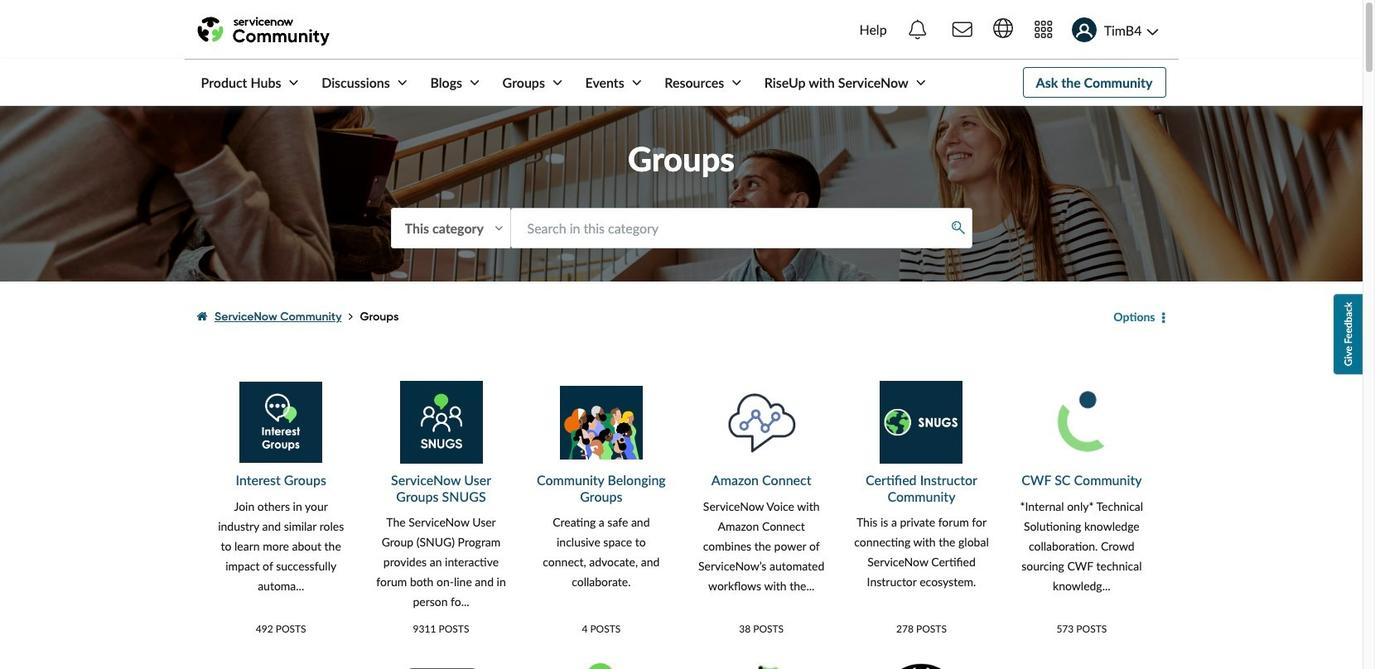 Task type: locate. For each thing, give the bounding box(es) containing it.
Search text field
[[510, 208, 972, 249]]

timb4 image
[[1072, 18, 1097, 43]]

menu bar
[[184, 60, 929, 105]]

None submit
[[946, 216, 971, 240]]

list
[[197, 294, 1103, 340]]



Task type: describe. For each thing, give the bounding box(es) containing it.
language selector image
[[993, 19, 1013, 38]]



Task type: vqa. For each thing, say whether or not it's contained in the screenshot.
list
yes



